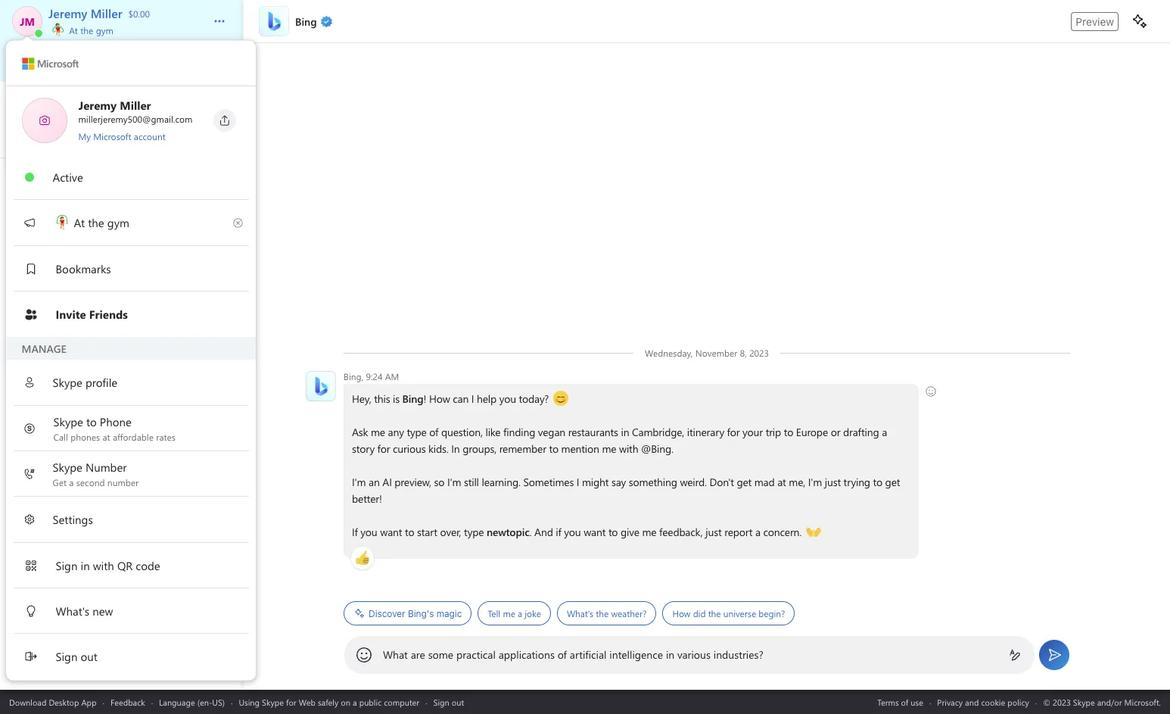 Task type: locate. For each thing, give the bounding box(es) containing it.
i'm left an
[[352, 475, 366, 489]]

miller for j group
[[91, 446, 121, 462]]

(you) inside j group
[[124, 446, 151, 462]]

weather?
[[611, 607, 647, 619]]

jeremy for "favorites" "group" at the left top
[[50, 237, 87, 253]]

0 vertical spatial of
[[430, 425, 439, 439]]

want inside ask me any type of question, like finding vegan restaurants in cambridge, itinerary for your trip to europe or drafting a story for curious kids. in groups, remember to mention me with @bing. i'm an ai preview, so i'm still learning. sometimes i might say something weird. don't get mad at me, i'm just trying to get better! if you want to start over, type
[[380, 525, 402, 539]]

0 horizontal spatial groups,
[[70, 55, 105, 69]]

of left use
[[902, 696, 909, 708]]

1 vertical spatial i
[[577, 475, 580, 489]]

1 vertical spatial groups,
[[463, 441, 497, 456]]

.
[[190, 376, 193, 392], [530, 525, 532, 539]]

0 vertical spatial (you)
[[124, 237, 151, 253]]

miller up b group
[[91, 237, 121, 253]]

0 vertical spatial jeremy
[[50, 237, 87, 253]]

mad
[[755, 475, 775, 489]]

a left joke
[[518, 607, 523, 619]]

i'm
[[352, 475, 366, 489], [447, 475, 461, 489], [809, 475, 823, 489]]

at the gym
[[67, 24, 113, 36], [71, 215, 129, 230]]

1 vertical spatial gym
[[107, 215, 129, 230]]

terms
[[878, 696, 899, 708]]

1 want from the left
[[380, 525, 402, 539]]

1 vertical spatial .
[[530, 525, 532, 539]]

1 horizontal spatial in
[[666, 647, 675, 662]]

did
[[693, 607, 706, 619]]

1 vertical spatial miller
[[91, 446, 121, 462]]

just left report
[[706, 525, 722, 539]]

like
[[486, 425, 501, 439]]

language
[[159, 696, 195, 708]]

app
[[81, 696, 97, 708]]

(you) down test
[[124, 446, 151, 462]]

what are some practical applications of artificial intelligence in various industries?
[[383, 647, 764, 662]]

0 horizontal spatial of
[[430, 425, 439, 439]]

0 horizontal spatial i'm
[[352, 475, 366, 489]]

0 vertical spatial bing
[[50, 307, 75, 323]]

applications
[[499, 647, 555, 662]]

0 horizontal spatial want
[[380, 525, 402, 539]]

of left artificial
[[558, 647, 567, 662]]

jeremy inside "favorites" "group"
[[50, 237, 87, 253]]

3 i'm from the left
[[809, 475, 823, 489]]

in up with
[[621, 425, 630, 439]]

(you) up b group
[[124, 237, 151, 253]]

want left start
[[380, 525, 402, 539]]

discover
[[369, 608, 406, 619]]

0 horizontal spatial just
[[706, 525, 722, 539]]

cambridge,
[[632, 425, 685, 439]]

just
[[825, 475, 841, 489], [706, 525, 722, 539]]

of
[[430, 425, 439, 439], [558, 647, 567, 662], [902, 696, 909, 708]]

any
[[388, 425, 404, 439]]

this
[[374, 392, 390, 406]]

1 (you) from the top
[[124, 237, 151, 253]]

how right !
[[429, 392, 450, 406]]

2 jeremy from the top
[[50, 446, 87, 462]]

or
[[831, 425, 841, 439]]

0 horizontal spatial .
[[190, 376, 193, 392]]

1 horizontal spatial get
[[886, 475, 901, 489]]

1 vertical spatial jeremy miller (you)
[[50, 446, 151, 462]]

groups, inside button
[[70, 55, 105, 69]]

. left "and"
[[530, 525, 532, 539]]

how inside button
[[673, 607, 691, 619]]

today?
[[519, 392, 549, 406]]

desktop
[[49, 696, 79, 708]]

1 horizontal spatial type
[[464, 525, 484, 539]]

groups, down like
[[463, 441, 497, 456]]

help
[[477, 392, 497, 406]]

me
[[371, 425, 385, 439], [602, 441, 617, 456], [642, 525, 657, 539], [503, 607, 516, 619]]

b group
[[0, 268, 243, 337]]

0 horizontal spatial how
[[429, 392, 450, 406]]

1 get from the left
[[737, 475, 752, 489]]

me right tell
[[503, 607, 516, 619]]

for left web
[[286, 696, 297, 708]]

for right story at the left bottom of the page
[[378, 441, 390, 456]]

download
[[9, 696, 46, 708]]

using skype for web safely on a public computer link
[[239, 696, 420, 708]]

to down vegan
[[549, 441, 559, 456]]

i inside ask me any type of question, like finding vegan restaurants in cambridge, itinerary for your trip to europe or drafting a story for curious kids. in groups, remember to mention me with @bing. i'm an ai preview, so i'm still learning. sometimes i might say something weird. don't get mad at me, i'm just trying to get better! if you want to start over, type
[[577, 475, 580, 489]]

you right help on the left bottom of the page
[[500, 392, 516, 406]]

0 vertical spatial in
[[621, 425, 630, 439]]

1 jeremy from the top
[[50, 237, 87, 253]]

in left 'various'
[[666, 647, 675, 662]]

microsoft
[[93, 130, 131, 142]]

can
[[453, 392, 469, 406]]

(you) for j group
[[124, 446, 151, 462]]

give
[[621, 525, 640, 539]]

terms of use link
[[878, 696, 924, 708]]

how did the universe begin?
[[673, 607, 786, 619]]

hey, this is bing ! how can i help you today?
[[352, 392, 552, 406]]

in
[[452, 441, 460, 456]]

jeremy inside j group
[[50, 446, 87, 462]]

you right "if"
[[361, 525, 378, 539]]

a right the drafting
[[882, 425, 888, 439]]

joke
[[525, 607, 541, 619]]

tab list
[[0, 86, 243, 127]]

kids.
[[429, 441, 449, 456]]

0 horizontal spatial for
[[286, 696, 297, 708]]

want left give
[[584, 525, 606, 539]]

a right on
[[353, 696, 357, 708]]

jeremy miller (you) down sound
[[50, 446, 151, 462]]

1 vertical spatial bing
[[403, 392, 424, 406]]

(you) inside "favorites" "group"
[[124, 237, 151, 253]]

sign
[[434, 696, 450, 708]]

the inside what's the weather? button
[[596, 607, 609, 619]]

how did the universe begin? button
[[663, 601, 795, 626]]

cookie
[[982, 696, 1006, 708]]

1 vertical spatial just
[[706, 525, 722, 539]]

2 (you) from the top
[[124, 446, 151, 462]]

newtopic . and if you want to give me feedback, just report a concern.
[[487, 525, 805, 539]]

0 vertical spatial miller
[[91, 237, 121, 253]]

if
[[352, 525, 358, 539]]

miller inside j group
[[91, 446, 121, 462]]

some
[[428, 647, 454, 662]]

get right the trying
[[886, 475, 901, 489]]

type right over,
[[464, 525, 484, 539]]

web
[[159, 55, 178, 69]]

magic
[[437, 608, 462, 619]]

at
[[69, 24, 78, 36], [74, 215, 85, 230]]

vegan
[[538, 425, 566, 439]]

groups, inside ask me any type of question, like finding vegan restaurants in cambridge, itinerary for your trip to europe or drafting a story for curious kids. in groups, remember to mention me with @bing. i'm an ai preview, so i'm still learning. sometimes i might say something weird. don't get mad at me, i'm just trying to get better! if you want to start over, type
[[463, 441, 497, 456]]

1 horizontal spatial just
[[825, 475, 841, 489]]

bing,
[[344, 370, 364, 382]]

(you) for "favorites" "group" at the left top
[[124, 237, 151, 253]]

remember
[[500, 441, 547, 456]]

0 horizontal spatial i
[[472, 392, 474, 406]]

1 horizontal spatial for
[[378, 441, 390, 456]]

the
[[80, 24, 93, 36], [88, 215, 104, 230], [596, 607, 609, 619], [709, 607, 721, 619]]

. right service
[[190, 376, 193, 392]]

how
[[429, 392, 450, 406], [673, 607, 691, 619]]

2 miller from the top
[[91, 446, 121, 462]]

jeremy miller (you) up b group
[[50, 237, 151, 253]]

a inside ask me any type of question, like finding vegan restaurants in cambridge, itinerary for your trip to europe or drafting a story for curious kids. in groups, remember to mention me with @bing. i'm an ai preview, so i'm still learning. sometimes i might say something weird. don't get mad at me, i'm just trying to get better! if you want to start over, type
[[882, 425, 888, 439]]

on
[[341, 696, 351, 708]]

just left the trying
[[825, 475, 841, 489]]

my microsoft account link
[[78, 130, 166, 142]]

ask
[[352, 425, 368, 439]]

1 horizontal spatial groups,
[[463, 441, 497, 456]]

you right if
[[564, 525, 581, 539]]

1 horizontal spatial you
[[500, 392, 516, 406]]

jeremy miller (you) inside j group
[[50, 446, 151, 462]]

2 jeremy miller (you) from the top
[[50, 446, 151, 462]]

echo
[[50, 376, 76, 392]]

1 horizontal spatial i'm
[[447, 475, 461, 489]]

miller
[[91, 237, 121, 253], [91, 446, 121, 462]]

jeremy miller (you) inside "favorites" "group"
[[50, 237, 151, 253]]

miller inside "favorites" "group"
[[91, 237, 121, 253]]

1 horizontal spatial how
[[673, 607, 691, 619]]

0 vertical spatial gym
[[96, 24, 113, 36]]

jeremy miller (you)
[[50, 237, 151, 253], [50, 446, 151, 462]]

(you)
[[124, 237, 151, 253], [124, 446, 151, 462]]

1 vertical spatial type
[[464, 525, 484, 539]]

0 horizontal spatial bing
[[50, 307, 75, 323]]

0 vertical spatial type
[[407, 425, 427, 439]]

me inside the tell me a joke button
[[503, 607, 516, 619]]

privacy
[[938, 696, 963, 708]]

0 vertical spatial i
[[472, 392, 474, 406]]

1 horizontal spatial want
[[584, 525, 606, 539]]

1 vertical spatial how
[[673, 607, 691, 619]]

europe
[[796, 425, 828, 439]]

type up curious
[[407, 425, 427, 439]]

0 vertical spatial at
[[69, 24, 78, 36]]

0 horizontal spatial get
[[737, 475, 752, 489]]

gym
[[96, 24, 113, 36], [107, 215, 129, 230]]

0 vertical spatial .
[[190, 376, 193, 392]]

1 vertical spatial (you)
[[124, 446, 151, 462]]

jeremy miller (you) for "favorites" "group" at the left top
[[50, 237, 151, 253]]

1 jeremy miller (you) from the top
[[50, 237, 151, 253]]

2 vertical spatial of
[[902, 696, 909, 708]]

how left did
[[673, 607, 691, 619]]

get left mad
[[737, 475, 752, 489]]

people,
[[33, 55, 67, 69]]

trip
[[766, 425, 782, 439]]

groups,
[[70, 55, 105, 69], [463, 441, 497, 456]]

bing up echo
[[50, 307, 75, 323]]

0 vertical spatial just
[[825, 475, 841, 489]]

1 horizontal spatial i
[[577, 475, 580, 489]]

0 horizontal spatial you
[[361, 525, 378, 539]]

for left your
[[727, 425, 740, 439]]

i'm right so
[[447, 475, 461, 489]]

i right "can"
[[472, 392, 474, 406]]

start
[[417, 525, 438, 539]]

1 vertical spatial jeremy
[[50, 446, 87, 462]]

trying
[[844, 475, 871, 489]]

i
[[472, 392, 474, 406], [577, 475, 580, 489]]

jeremy miller (you) for j group
[[50, 446, 151, 462]]

1 i'm from the left
[[352, 475, 366, 489]]

1 miller from the top
[[91, 237, 121, 253]]

2 i'm from the left
[[447, 475, 461, 489]]

to right the trying
[[874, 475, 883, 489]]

2 horizontal spatial i'm
[[809, 475, 823, 489]]

something
[[629, 475, 678, 489]]

test
[[125, 376, 145, 392]]

2 vertical spatial for
[[286, 696, 297, 708]]

1 vertical spatial of
[[558, 647, 567, 662]]

i left might
[[577, 475, 580, 489]]

at the gym button
[[48, 21, 198, 36], [14, 200, 229, 245]]

universe
[[724, 607, 757, 619]]

to
[[784, 425, 794, 439], [549, 441, 559, 456], [874, 475, 883, 489], [405, 525, 415, 539], [609, 525, 618, 539]]

i'm right me,
[[809, 475, 823, 489]]

0 vertical spatial jeremy miller (you)
[[50, 237, 151, 253]]

2 horizontal spatial you
[[564, 525, 581, 539]]

ask me any type of question, like finding vegan restaurants in cambridge, itinerary for your trip to europe or drafting a story for curious kids. in groups, remember to mention me with @bing. i'm an ai preview, so i'm still learning. sometimes i might say something weird. don't get mad at me, i'm just trying to get better! if you want to start over, type
[[352, 425, 903, 539]]

0 horizontal spatial in
[[621, 425, 630, 439]]

account
[[134, 130, 166, 142]]

to left give
[[609, 525, 618, 539]]

am
[[385, 370, 399, 382]]

miller for "favorites" "group" at the left top
[[91, 237, 121, 253]]

a right report
[[756, 525, 761, 539]]

0 vertical spatial groups,
[[70, 55, 105, 69]]

groups, right people,
[[70, 55, 105, 69]]

bing right is
[[403, 392, 424, 406]]

2 horizontal spatial for
[[727, 425, 740, 439]]

ai
[[383, 475, 392, 489]]

1 vertical spatial at
[[74, 215, 85, 230]]

newtopic
[[487, 525, 530, 539]]

a
[[882, 425, 888, 439], [756, 525, 761, 539], [518, 607, 523, 619], [353, 696, 357, 708]]

0 horizontal spatial type
[[407, 425, 427, 439]]

of up kids.
[[430, 425, 439, 439]]

miller down sound
[[91, 446, 121, 462]]

0 vertical spatial at the gym
[[67, 24, 113, 36]]



Task type: describe. For each thing, give the bounding box(es) containing it.
use
[[911, 696, 924, 708]]

and
[[535, 525, 553, 539]]

feedback,
[[660, 525, 703, 539]]

terms of use
[[878, 696, 924, 708]]

tell
[[488, 607, 501, 619]]

2 get from the left
[[886, 475, 901, 489]]

begin?
[[759, 607, 786, 619]]

me,
[[789, 475, 806, 489]]

concern.
[[764, 525, 802, 539]]

me left any
[[371, 425, 385, 439]]

question,
[[441, 425, 483, 439]]

computer
[[384, 696, 420, 708]]

safely
[[318, 696, 339, 708]]

are
[[411, 647, 425, 662]]

(smileeyes)
[[553, 391, 603, 405]]

in inside ask me any type of question, like finding vegan restaurants in cambridge, itinerary for your trip to europe or drafting a story for curious kids. in groups, remember to mention me with @bing. i'm an ai preview, so i'm still learning. sometimes i might say something weird. don't get mad at me, i'm just trying to get better! if you want to start over, type
[[621, 425, 630, 439]]

itinerary
[[687, 425, 725, 439]]

a inside button
[[518, 607, 523, 619]]

sign out
[[434, 696, 464, 708]]

using skype for web safely on a public computer
[[239, 696, 420, 708]]

public
[[359, 696, 382, 708]]

skype
[[262, 696, 284, 708]]

just inside ask me any type of question, like finding vegan restaurants in cambridge, itinerary for your trip to europe or drafting a story for curious kids. in groups, remember to mention me with @bing. i'm an ai preview, so i'm still learning. sometimes i might say something weird. don't get mad at me, i'm just trying to get better! if you want to start over, type
[[825, 475, 841, 489]]

what's
[[567, 607, 594, 619]]

intelligence
[[610, 647, 663, 662]]

mention
[[562, 441, 600, 456]]

e group
[[0, 337, 243, 407]]

with
[[619, 441, 639, 456]]

1 horizontal spatial bing
[[403, 392, 424, 406]]

. inside 'e' group
[[190, 376, 193, 392]]

say
[[612, 475, 626, 489]]

finding
[[504, 425, 536, 439]]

and
[[966, 696, 979, 708]]

story
[[352, 441, 375, 456]]

you inside ask me any type of question, like finding vegan restaurants in cambridge, itinerary for your trip to europe or drafting a story for curious kids. in groups, remember to mention me with @bing. i'm an ai preview, so i'm still learning. sometimes i might say something weird. don't get mad at me, i'm just trying to get better! if you want to start over, type
[[361, 525, 378, 539]]

over,
[[440, 525, 462, 539]]

curious
[[393, 441, 426, 456]]

0 vertical spatial how
[[429, 392, 450, 406]]

report
[[725, 525, 753, 539]]

1 vertical spatial at the gym
[[71, 215, 129, 230]]

0 vertical spatial for
[[727, 425, 740, 439]]

preview,
[[395, 475, 432, 489]]

1 horizontal spatial .
[[530, 525, 532, 539]]

!
[[424, 392, 427, 406]]

my
[[78, 130, 91, 142]]

what's the weather?
[[567, 607, 647, 619]]

tell me a joke
[[488, 607, 541, 619]]

jeremy for j group
[[50, 446, 87, 462]]

bing, 9:24 am
[[344, 370, 399, 382]]

1 horizontal spatial of
[[558, 647, 567, 662]]

artificial
[[570, 647, 607, 662]]

9:24
[[366, 370, 383, 382]]

weird.
[[680, 475, 707, 489]]

Type a message text field
[[383, 647, 997, 662]]

language (en-us)
[[159, 696, 225, 708]]

language (en-us) link
[[159, 696, 225, 708]]

0 vertical spatial at the gym button
[[48, 21, 198, 36]]

drafting
[[844, 425, 880, 439]]

don't
[[710, 475, 734, 489]]

to right trip
[[784, 425, 794, 439]]

various
[[678, 647, 711, 662]]

if
[[556, 525, 562, 539]]

sound
[[87, 376, 121, 392]]

using
[[239, 696, 260, 708]]

(openhands)
[[806, 524, 863, 538]]

echo / sound test service .
[[50, 376, 193, 392]]

the inside how did the universe begin? button
[[709, 607, 721, 619]]

2 horizontal spatial of
[[902, 696, 909, 708]]

download desktop app link
[[9, 696, 97, 708]]

web
[[299, 696, 316, 708]]

discover bing's magic
[[369, 608, 462, 619]]

favorites group
[[0, 197, 243, 268]]

1 vertical spatial at the gym button
[[14, 200, 229, 245]]

2 want from the left
[[584, 525, 606, 539]]

to left start
[[405, 525, 415, 539]]

policy
[[1008, 696, 1030, 708]]

j group
[[0, 407, 243, 477]]

out
[[452, 696, 464, 708]]

us)
[[212, 696, 225, 708]]

bing inside list item
[[50, 307, 75, 323]]

people, groups, messages, web button
[[12, 48, 201, 76]]

people, groups, messages, web
[[33, 55, 178, 69]]

bing, selected. list item
[[0, 294, 243, 336]]

preview
[[1076, 15, 1115, 28]]

1 vertical spatial for
[[378, 441, 390, 456]]

at
[[778, 475, 787, 489]]

sign out link
[[434, 696, 464, 708]]

an
[[369, 475, 380, 489]]

me right give
[[642, 525, 657, 539]]

me left with
[[602, 441, 617, 456]]

bing's
[[408, 608, 434, 619]]

your
[[743, 425, 763, 439]]

1 vertical spatial in
[[666, 647, 675, 662]]

(en-
[[197, 696, 212, 708]]

might
[[582, 475, 609, 489]]

what's the weather? button
[[557, 601, 657, 626]]

feedback
[[110, 696, 145, 708]]

is
[[393, 392, 400, 406]]

privacy and cookie policy
[[938, 696, 1030, 708]]

industries?
[[714, 647, 764, 662]]

messages,
[[108, 55, 156, 69]]

what
[[383, 647, 408, 662]]

restaurants
[[568, 425, 619, 439]]

of inside ask me any type of question, like finding vegan restaurants in cambridge, itinerary for your trip to europe or drafting a story for curious kids. in groups, remember to mention me with @bing. i'm an ai preview, so i'm still learning. sometimes i might say something weird. don't get mad at me, i'm just trying to get better! if you want to start over, type
[[430, 425, 439, 439]]

practical
[[457, 647, 496, 662]]



Task type: vqa. For each thing, say whether or not it's contained in the screenshot.
rightmost "A"
no



